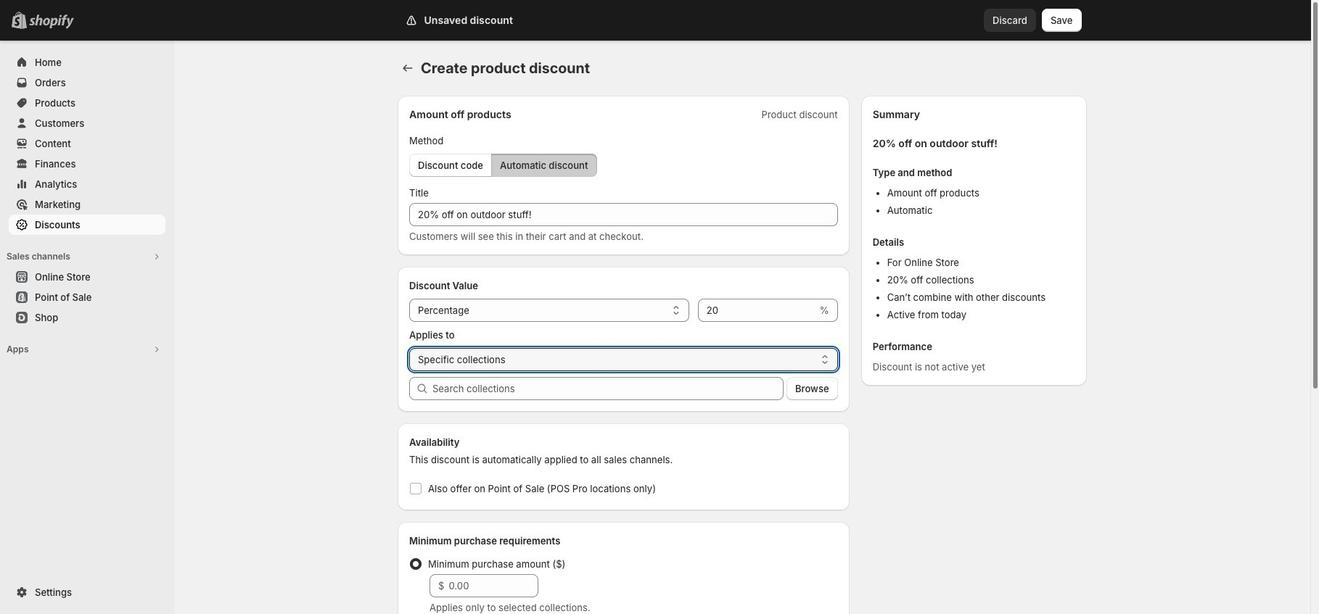 Task type: locate. For each thing, give the bounding box(es) containing it.
None text field
[[409, 203, 838, 227]]

None text field
[[698, 299, 817, 322]]

shopify image
[[29, 15, 74, 29]]

0.00 text field
[[449, 575, 539, 598]]

Search collections text field
[[433, 378, 784, 401]]



Task type: vqa. For each thing, say whether or not it's contained in the screenshot.
TEXT FIELD
yes



